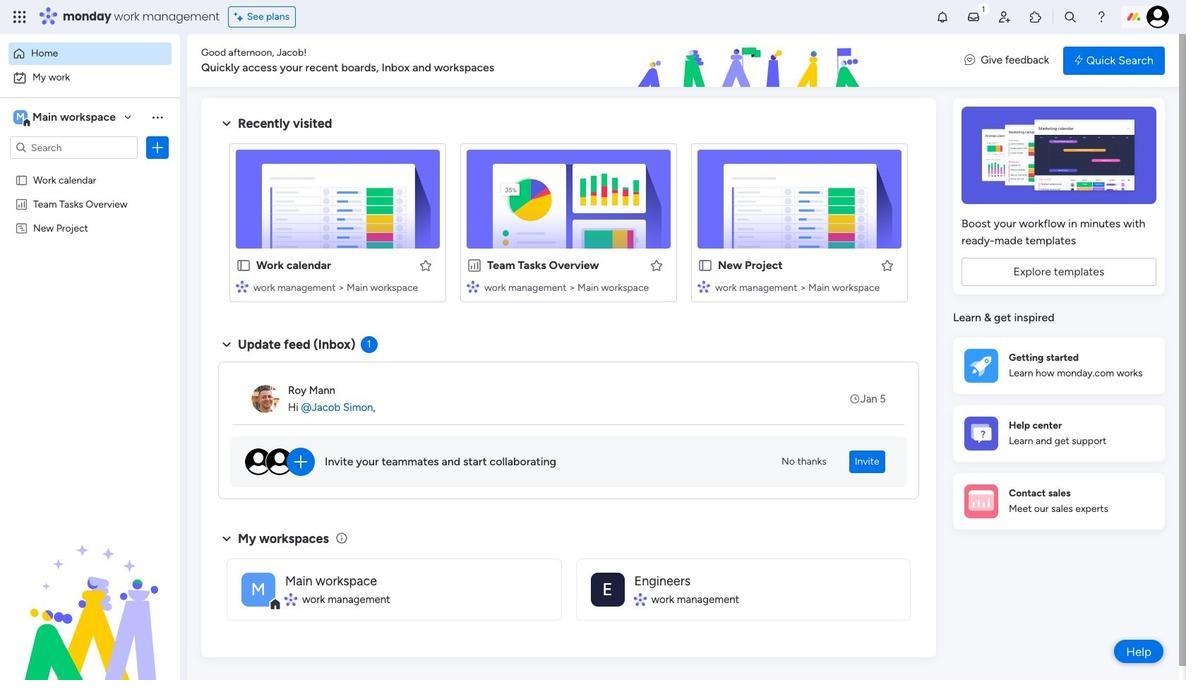 Task type: vqa. For each thing, say whether or not it's contained in the screenshot.
Quick search results LIST BOX
yes



Task type: locate. For each thing, give the bounding box(es) containing it.
public board image
[[698, 258, 713, 273]]

list box
[[0, 165, 180, 430]]

public dashboard image
[[15, 197, 28, 210], [467, 258, 482, 273]]

2 vertical spatial option
[[0, 167, 180, 170]]

0 vertical spatial public board image
[[15, 173, 28, 186]]

monday marketplace image
[[1029, 10, 1043, 24]]

close recently visited image
[[218, 115, 235, 132]]

0 horizontal spatial add to favorites image
[[419, 258, 433, 272]]

getting started element
[[953, 337, 1165, 394]]

option
[[8, 42, 172, 65], [8, 66, 172, 89], [0, 167, 180, 170]]

1 vertical spatial lottie animation image
[[0, 537, 180, 680]]

0 vertical spatial option
[[8, 42, 172, 65]]

workspace image
[[242, 572, 275, 606], [591, 572, 625, 606]]

workspace image
[[13, 109, 28, 125]]

lottie animation image
[[554, 34, 951, 88], [0, 537, 180, 680]]

1 horizontal spatial lottie animation image
[[554, 34, 951, 88]]

notifications image
[[936, 10, 950, 24]]

0 vertical spatial public dashboard image
[[15, 197, 28, 210]]

1 horizontal spatial lottie animation element
[[554, 34, 951, 88]]

update feed image
[[967, 10, 981, 24]]

add to favorites image
[[419, 258, 433, 272], [650, 258, 664, 272]]

v2 user feedback image
[[965, 52, 976, 68]]

options image
[[150, 141, 165, 155]]

0 horizontal spatial public dashboard image
[[15, 197, 28, 210]]

lottie animation element
[[554, 34, 951, 88], [0, 537, 180, 680]]

1 vertical spatial public board image
[[236, 258, 251, 273]]

search everything image
[[1064, 10, 1078, 24]]

1 image
[[977, 1, 990, 17]]

public board image
[[15, 173, 28, 186], [236, 258, 251, 273]]

contact sales element
[[953, 473, 1165, 529]]

1 vertical spatial option
[[8, 66, 172, 89]]

0 horizontal spatial workspace image
[[242, 572, 275, 606]]

1 horizontal spatial public dashboard image
[[467, 258, 482, 273]]

invite members image
[[998, 10, 1012, 24]]

1 horizontal spatial add to favorites image
[[650, 258, 664, 272]]

1 workspace image from the left
[[242, 572, 275, 606]]

add to favorites image
[[881, 258, 895, 272]]

0 horizontal spatial lottie animation image
[[0, 537, 180, 680]]

1 element
[[361, 336, 378, 353]]

roy mann image
[[251, 385, 280, 413]]

1 horizontal spatial public board image
[[236, 258, 251, 273]]

1 horizontal spatial workspace image
[[591, 572, 625, 606]]

1 vertical spatial lottie animation element
[[0, 537, 180, 680]]



Task type: describe. For each thing, give the bounding box(es) containing it.
1 vertical spatial public dashboard image
[[467, 258, 482, 273]]

0 horizontal spatial public board image
[[15, 173, 28, 186]]

2 workspace image from the left
[[591, 572, 625, 606]]

help center element
[[953, 405, 1165, 462]]

Search in workspace field
[[30, 139, 118, 156]]

help image
[[1095, 10, 1109, 24]]

close update feed (inbox) image
[[218, 336, 235, 353]]

2 add to favorites image from the left
[[650, 258, 664, 272]]

0 horizontal spatial lottie animation element
[[0, 537, 180, 680]]

select product image
[[13, 10, 27, 24]]

workspace selection element
[[13, 109, 118, 127]]

v2 bolt switch image
[[1075, 53, 1083, 68]]

templates image image
[[966, 107, 1153, 204]]

see plans image
[[234, 9, 247, 25]]

0 vertical spatial lottie animation element
[[554, 34, 951, 88]]

close my workspaces image
[[218, 530, 235, 547]]

quick search results list box
[[218, 132, 920, 319]]

workspace options image
[[150, 110, 165, 124]]

1 add to favorites image from the left
[[419, 258, 433, 272]]

jacob simon image
[[1147, 6, 1170, 28]]

0 vertical spatial lottie animation image
[[554, 34, 951, 88]]



